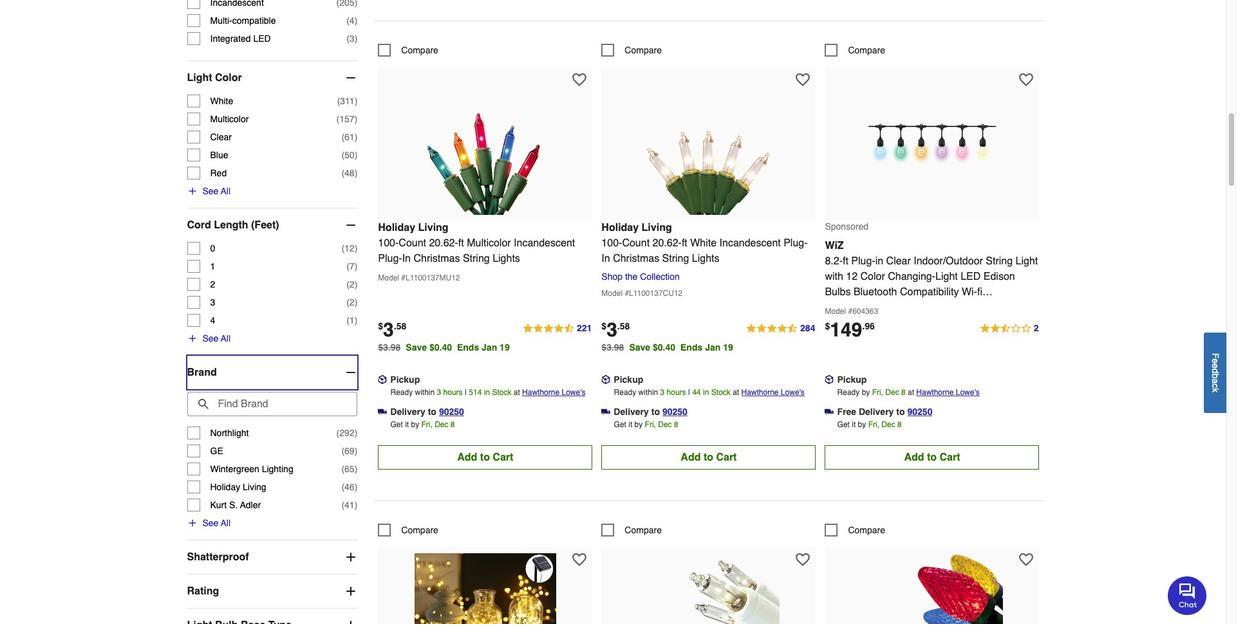 Task type: describe. For each thing, give the bounding box(es) containing it.
1001813154 element
[[378, 44, 439, 56]]

free
[[838, 407, 857, 417]]

model # l1100137mu12
[[378, 273, 460, 283]]

get for ready by fri, dec 8 at hawthorne lowe's
[[838, 420, 850, 429]]

3 see all button from the top
[[187, 517, 231, 530]]

( for 2
[[347, 279, 350, 290]]

delivery for ready within 3 hours | 44 in stock at hawthorne lowe's
[[614, 407, 649, 417]]

0 horizontal spatial holiday
[[210, 482, 240, 493]]

with
[[825, 271, 844, 283]]

shop the collection
[[602, 272, 680, 282]]

221
[[577, 323, 592, 333]]

( 4 )
[[347, 15, 358, 26]]

0 vertical spatial clear
[[210, 132, 232, 142]]

2 plus image from the top
[[187, 518, 197, 529]]

8 up free delivery to 90250
[[902, 388, 906, 397]]

0 vertical spatial multicolor
[[210, 114, 249, 124]]

( for 3
[[347, 297, 350, 308]]

ready for ready within 3 hours | 514 in stock at hawthorne lowe's
[[391, 388, 413, 397]]

) for 4
[[355, 315, 358, 326]]

get for ready within 3 hours | 514 in stock at hawthorne lowe's
[[391, 420, 403, 429]]

1 horizontal spatial light
[[936, 271, 958, 283]]

holiday for 100-count 20.62-ft multicolor incandescent plug-in christmas string lights
[[378, 222, 415, 234]]

0 vertical spatial compatibility
[[900, 286, 959, 298]]

( 69 )
[[342, 446, 358, 457]]

ends for 284
[[681, 342, 703, 353]]

c
[[1211, 384, 1221, 388]]

sponsored
[[825, 221, 869, 232]]

0 horizontal spatial 4
[[210, 315, 215, 326]]

) for 3
[[355, 297, 358, 308]]

157
[[340, 114, 355, 124]]

$3.98 save $0.40 ends jan 19 for 221
[[378, 342, 510, 353]]

within for ready within 3 hours | 514 in stock at hawthorne lowe's
[[415, 388, 435, 397]]

actual price $149.96 element
[[825, 319, 875, 341]]

s.
[[229, 500, 238, 511]]

( 48 )
[[342, 168, 358, 178]]

0 vertical spatial led
[[253, 33, 271, 44]]

bulbs
[[825, 286, 851, 298]]

in for 100-count 20.62-ft white incandescent plug- in christmas string lights
[[602, 253, 610, 264]]

plus image inside 'shatterproof' button
[[345, 551, 358, 564]]

rating button
[[187, 575, 358, 609]]

integrated led
[[210, 33, 271, 44]]

get for ready within 3 hours | 44 in stock at hawthorne lowe's
[[614, 420, 627, 429]]

hours for 44
[[667, 388, 686, 397]]

jan for 221
[[482, 342, 497, 353]]

| for 514
[[465, 388, 467, 397]]

a
[[1211, 379, 1221, 384]]

kurt s. adler
[[210, 500, 261, 511]]

shop the collection link
[[602, 272, 685, 282]]

shop
[[602, 272, 623, 282]]

0
[[210, 243, 215, 254]]

.58 for 284
[[618, 321, 630, 331]]

by for ready within 3 hours | 514 in stock at hawthorne lowe's
[[411, 420, 419, 429]]

0 horizontal spatial white
[[210, 96, 233, 106]]

65
[[345, 464, 355, 475]]

1 horizontal spatial 4
[[350, 15, 355, 26]]

at for 44
[[733, 388, 739, 397]]

light inside button
[[187, 72, 212, 84]]

1 e from the top
[[1211, 359, 1221, 364]]

3 left 44
[[661, 388, 665, 397]]

514
[[469, 388, 482, 397]]

3 lowe's from the left
[[956, 388, 980, 397]]

string for multicolor
[[463, 253, 490, 264]]

( for blue
[[342, 150, 345, 160]]

) for white
[[355, 96, 358, 106]]

edison
[[984, 271, 1015, 283]]

# for l1100137cu12
[[625, 289, 629, 298]]

pickup for ready within 3 hours | 44 in stock at hawthorne lowe's
[[614, 375, 644, 385]]

3 delivery from the left
[[859, 407, 894, 417]]

$ for 284
[[602, 321, 607, 331]]

changing-
[[888, 271, 936, 283]]

model # l1100137cu12
[[602, 289, 683, 298]]

string for white
[[662, 253, 689, 264]]

northlight
[[210, 428, 249, 438]]

length
[[214, 220, 248, 231]]

ft for white
[[682, 237, 688, 249]]

dec for ready by fri, dec 8 at hawthorne lowe's
[[882, 420, 896, 429]]

all for length
[[221, 334, 231, 344]]

holiday living 100-count 20.62-ft white incandescent plug-in christmas string lights image
[[638, 73, 780, 215]]

save for 284
[[629, 342, 651, 353]]

d
[[1211, 369, 1221, 374]]

hawthorne lowe's button for ready within 3 hours | 44 in stock at hawthorne lowe's
[[742, 386, 805, 399]]

50
[[345, 150, 355, 160]]

wintergreen lighting
[[210, 464, 293, 475]]

( 157 )
[[337, 114, 358, 124]]

3 left 514
[[437, 388, 441, 397]]

lighting
[[262, 464, 293, 475]]

# for l1100137mu12
[[401, 273, 406, 283]]

2 add to cart button from the left
[[602, 445, 816, 470]]

7
[[350, 261, 355, 272]]

cord length (feet) button
[[187, 209, 358, 242]]

3 see from the top
[[203, 518, 219, 529]]

truck filled image
[[602, 408, 611, 417]]

delivery to 90250 for ready within 3 hours | 44 in stock at hawthorne lowe's
[[614, 407, 688, 417]]

in for 100-count 20.62-ft multicolor incandescent plug-in christmas string lights
[[402, 253, 411, 264]]

get it by fri, dec 8 for ready within 3 hours | 44 in stock at hawthorne lowe's
[[614, 420, 679, 429]]

fi
[[978, 286, 983, 298]]

free delivery to 90250
[[838, 407, 933, 417]]

1 add to cart button from the left
[[378, 445, 593, 470]]

( 12 )
[[342, 243, 358, 254]]

1001813120 element
[[602, 44, 662, 56]]

( 2 ) for 2
[[347, 279, 358, 290]]

shatterproof
[[187, 552, 249, 563]]

f
[[1211, 353, 1221, 359]]

brand
[[187, 367, 217, 379]]

50054669 element
[[602, 524, 662, 537]]

.96
[[863, 321, 875, 331]]

all for color
[[221, 186, 231, 196]]

Find Brand text field
[[187, 392, 358, 417]]

dec up free delivery to 90250
[[886, 388, 899, 397]]

compare for 5014017949 element
[[848, 45, 886, 55]]

color inside 'light color' button
[[215, 72, 242, 84]]

0 vertical spatial 12
[[345, 243, 355, 254]]

4.5 stars image for 221 button
[[522, 321, 593, 337]]

minus image for length
[[345, 219, 358, 232]]

holiday living 100-count 20.62-ft white incandescent plug- in christmas string lights
[[602, 222, 808, 264]]

savings save $0.40 element for 221
[[406, 342, 515, 353]]

pickup image for ready within 3 hours | 44 in stock at hawthorne lowe's
[[602, 375, 611, 384]]

( 46 )
[[342, 482, 358, 493]]

3 down ( 4 )
[[350, 33, 355, 44]]

$0.40 for 221
[[430, 342, 452, 353]]

( 1 )
[[347, 315, 358, 326]]

48
[[345, 168, 355, 178]]

fri, for ready by fri, dec 8 at hawthorne lowe's
[[869, 420, 880, 429]]

at for 514
[[514, 388, 520, 397]]

3 90250 from the left
[[908, 407, 933, 417]]

(feet)
[[251, 220, 279, 231]]

lights for white
[[692, 253, 720, 264]]

( 311 )
[[337, 96, 358, 106]]

0 horizontal spatial compatibility
[[825, 302, 884, 313]]

46
[[345, 482, 355, 493]]

( for white
[[337, 96, 340, 106]]

2 button
[[979, 321, 1040, 337]]

by for ready within 3 hours | 44 in stock at hawthorne lowe's
[[635, 420, 643, 429]]

light color button
[[187, 61, 358, 95]]

2 e from the top
[[1211, 364, 1221, 369]]

light color
[[187, 72, 242, 84]]

( 41 )
[[342, 500, 358, 511]]

$ 149 .96
[[825, 319, 875, 341]]

( 65 )
[[342, 464, 358, 475]]

it for ready by fri, dec 8 at hawthorne lowe's
[[852, 420, 856, 429]]

ready by fri, dec 8 at hawthorne lowe's
[[838, 388, 980, 397]]

292
[[340, 428, 355, 438]]

rating
[[187, 586, 219, 598]]

) for multi-compatible
[[355, 15, 358, 26]]

in for ready within 3 hours | 44 in stock at hawthorne lowe's
[[703, 388, 709, 397]]

90250 button for 514
[[439, 406, 464, 418]]

brand button
[[187, 356, 358, 390]]

l1100137cu12
[[629, 289, 683, 298]]

integrated
[[210, 33, 251, 44]]

cord
[[187, 220, 211, 231]]

wiz
[[825, 240, 844, 252]]

$ 3 .58 for 284
[[602, 319, 630, 341]]

compare for 50054669 element
[[625, 525, 662, 536]]

the
[[625, 272, 638, 282]]

red
[[210, 168, 227, 178]]

living for multicolor
[[418, 222, 449, 234]]

# inside wiz 8.2-ft plug-in clear indoor/outdoor string light with 12 color changing-light led edison bulbs bluetooth compatibility wi-fi compatibility model # 604363
[[848, 307, 853, 316]]

in inside wiz 8.2-ft plug-in clear indoor/outdoor string light with 12 color changing-light led edison bulbs bluetooth compatibility wi-fi compatibility model # 604363
[[876, 255, 884, 267]]

adler
[[240, 500, 261, 511]]

shatterproof button
[[187, 541, 358, 574]]

3 hawthorne from the left
[[917, 388, 954, 397]]

2.5 stars image
[[979, 321, 1040, 337]]

3 see all from the top
[[203, 518, 231, 529]]

l1100137mu12
[[406, 273, 460, 283]]

1 horizontal spatial 1
[[350, 315, 355, 326]]

incandescent for multicolor
[[514, 237, 575, 249]]

truck filled image for delivery
[[378, 408, 387, 417]]

( 3 )
[[347, 33, 358, 44]]

1 add from the left
[[457, 452, 477, 463]]

kurt
[[210, 500, 227, 511]]

actual price $3.58 element for 284
[[602, 319, 630, 341]]

2 horizontal spatial light
[[1016, 255, 1038, 267]]

truck filled image for free
[[825, 408, 834, 417]]

by for ready by fri, dec 8 at hawthorne lowe's
[[858, 420, 866, 429]]

1 plus image from the top
[[187, 334, 197, 344]]

cord length (feet)
[[187, 220, 279, 231]]

wintergreen
[[210, 464, 259, 475]]

) for ge
[[355, 446, 358, 457]]

ready for ready by fri, dec 8 at hawthorne lowe's
[[838, 388, 860, 397]]

sowaz 33-ft solar warm indoor/outdoor string light with 100 yellow-light led fairy bulbs image
[[415, 554, 556, 625]]

( for holiday living
[[342, 482, 345, 493]]

cart for second add to cart button from right
[[716, 452, 737, 463]]

( for clear
[[342, 132, 345, 142]]

44
[[693, 388, 701, 397]]



Task type: vqa. For each thing, say whether or not it's contained in the screenshot.
Drain Openers
no



Task type: locate. For each thing, give the bounding box(es) containing it.
in
[[402, 253, 411, 264], [602, 253, 610, 264]]

add to cart
[[457, 452, 514, 463], [681, 452, 737, 463], [904, 452, 961, 463]]

20.62- inside 'holiday living 100-count 20.62-ft white incandescent plug- in christmas string lights'
[[653, 237, 682, 249]]

christmas inside holiday living 100-count 20.62-ft multicolor incandescent plug-in christmas string lights
[[414, 253, 460, 264]]

2 hawthorne from the left
[[742, 388, 779, 397]]

$ inside $ 149 .96
[[825, 321, 830, 331]]

0 vertical spatial white
[[210, 96, 233, 106]]

minus image inside "brand" button
[[345, 366, 358, 379]]

3 down 0 at the top left of page
[[210, 297, 215, 308]]

1 horizontal spatial lights
[[692, 253, 720, 264]]

| left 514
[[465, 388, 467, 397]]

2 19 from the left
[[723, 342, 733, 353]]

stock for 44
[[712, 388, 731, 397]]

2 horizontal spatial at
[[908, 388, 915, 397]]

in inside holiday living 100-count 20.62-ft multicolor incandescent plug-in christmas string lights
[[402, 253, 411, 264]]

) down ( 12 )
[[355, 261, 358, 272]]

221 button
[[522, 321, 593, 337]]

17 ) from the top
[[355, 500, 358, 511]]

model
[[378, 273, 399, 283], [602, 289, 623, 298], [825, 307, 846, 316]]

ft down wiz
[[843, 255, 849, 267]]

2 horizontal spatial hawthorne lowe's button
[[917, 386, 980, 399]]

wiz 8.2-ft plug-in clear indoor/outdoor string light with 12 color changing-light led edison bulbs bluetooth compatibility wi-fi compatibility image
[[862, 73, 1003, 215]]

1 horizontal spatial living
[[418, 222, 449, 234]]

delivery to 90250 right truck filled image
[[614, 407, 688, 417]]

( for ge
[[342, 446, 345, 457]]

2 in from the left
[[602, 253, 610, 264]]

actual price $3.58 element right ( 1 )
[[378, 319, 407, 341]]

3 ) from the top
[[355, 96, 358, 106]]

2 see all button from the top
[[187, 332, 231, 345]]

$
[[378, 321, 383, 331], [602, 321, 607, 331], [825, 321, 830, 331]]

1 get it by fri, dec 8 from the left
[[391, 420, 455, 429]]

12 right with
[[846, 271, 858, 283]]

1 | from the left
[[465, 388, 467, 397]]

color up bluetooth
[[861, 271, 885, 283]]

living inside 'holiday living 100-count 20.62-ft white incandescent plug- in christmas string lights'
[[642, 222, 672, 234]]

311
[[340, 96, 355, 106]]

at right 514
[[514, 388, 520, 397]]

2 vertical spatial see all
[[203, 518, 231, 529]]

actual price $3.58 element
[[378, 319, 407, 341], [602, 319, 630, 341]]

2 within from the left
[[639, 388, 658, 397]]

1 horizontal spatial truck filled image
[[825, 408, 834, 417]]

) for holiday living
[[355, 482, 358, 493]]

0 horizontal spatial multicolor
[[210, 114, 249, 124]]

1 add to cart from the left
[[457, 452, 514, 463]]

) up ( 1 )
[[355, 297, 358, 308]]

100- right ( 12 )
[[378, 237, 399, 249]]

was price $3.98 element for 284
[[602, 339, 629, 353]]

) up the ( 50 )
[[355, 132, 358, 142]]

1 horizontal spatial within
[[639, 388, 658, 397]]

ends jan 19 element up ready within 3 hours | 514 in stock at hawthorne lowe's
[[457, 342, 515, 353]]

8 down ready within 3 hours | 44 in stock at hawthorne lowe's
[[674, 420, 679, 429]]

plug- inside holiday living 100-count 20.62-ft multicolor incandescent plug-in christmas string lights
[[378, 253, 402, 264]]

compare inside the 5000928189 element
[[401, 525, 439, 536]]

90250 down ready within 3 hours | 44 in stock at hawthorne lowe's
[[663, 407, 688, 417]]

pickup image
[[378, 375, 387, 384], [602, 375, 611, 384], [825, 375, 834, 384]]

4.5 stars image containing 221
[[522, 321, 593, 337]]

compare for 1001813120 element
[[625, 45, 662, 55]]

100- inside holiday living 100-count 20.62-ft multicolor incandescent plug-in christmas string lights
[[378, 237, 399, 249]]

1 horizontal spatial led
[[961, 271, 981, 283]]

2 incandescent from the left
[[720, 237, 781, 249]]

see all down the red
[[203, 186, 231, 196]]

dec down ready within 3 hours | 44 in stock at hawthorne lowe's
[[658, 420, 672, 429]]

( for 1
[[347, 261, 350, 272]]

compatible
[[232, 15, 276, 26]]

2 it from the left
[[629, 420, 633, 429]]

)
[[355, 15, 358, 26], [355, 33, 358, 44], [355, 96, 358, 106], [355, 114, 358, 124], [355, 132, 358, 142], [355, 150, 358, 160], [355, 168, 358, 178], [355, 243, 358, 254], [355, 261, 358, 272], [355, 279, 358, 290], [355, 297, 358, 308], [355, 315, 358, 326], [355, 428, 358, 438], [355, 446, 358, 457], [355, 464, 358, 475], [355, 482, 358, 493], [355, 500, 358, 511]]

1 vertical spatial ( 2 )
[[347, 297, 358, 308]]

string inside 'holiday living 100-count 20.62-ft white incandescent plug- in christmas string lights'
[[662, 253, 689, 264]]

1 minus image from the top
[[345, 71, 358, 84]]

1 100- from the left
[[378, 237, 399, 249]]

model for model # l1100137cu12
[[602, 289, 623, 298]]

hours left 514
[[443, 388, 463, 397]]

k
[[1211, 388, 1221, 393]]

5000928189 element
[[378, 524, 439, 537]]

white
[[210, 96, 233, 106], [691, 237, 717, 249]]

ready within 3 hours | 44 in stock at hawthorne lowe's
[[614, 388, 805, 397]]

1 delivery to 90250 from the left
[[390, 407, 464, 417]]

149
[[830, 319, 863, 341]]

multi-
[[210, 15, 232, 26]]

3 add from the left
[[904, 452, 925, 463]]

model for model # l1100137mu12
[[378, 273, 399, 283]]

8 for ready by fri, dec 8 at hawthorne lowe's
[[898, 420, 902, 429]]

incandescent for white
[[720, 237, 781, 249]]

1 see all button from the top
[[187, 185, 231, 198]]

living for white
[[642, 222, 672, 234]]

3 get from the left
[[838, 420, 850, 429]]

1 vertical spatial model
[[602, 289, 623, 298]]

1 horizontal spatial string
[[662, 253, 689, 264]]

19 for 284
[[723, 342, 733, 353]]

pickup image for ready by fri, dec 8 at hawthorne lowe's
[[825, 375, 834, 384]]

plug- inside 'holiday living 100-count 20.62-ft white incandescent plug- in christmas string lights'
[[784, 237, 808, 249]]

ge string a long 100-count 20.6-ft clear incandescent plug-in christmas string lights image
[[638, 554, 780, 625]]

( 2 ) for 3
[[347, 297, 358, 308]]

1 ( 2 ) from the top
[[347, 279, 358, 290]]

clear inside wiz 8.2-ft plug-in clear indoor/outdoor string light with 12 color changing-light led edison bulbs bluetooth compatibility wi-fi compatibility model # 604363
[[887, 255, 911, 267]]

multicolor inside holiday living 100-count 20.62-ft multicolor incandescent plug-in christmas string lights
[[467, 237, 511, 249]]

5014017949 element
[[825, 44, 886, 56]]

clear up the changing-
[[887, 255, 911, 267]]

1 it from the left
[[405, 420, 409, 429]]

model down bulbs
[[825, 307, 846, 316]]

to
[[428, 407, 437, 417], [652, 407, 660, 417], [897, 407, 905, 417], [480, 452, 490, 463], [704, 452, 714, 463], [927, 452, 937, 463]]

0 horizontal spatial get it by fri, dec 8
[[391, 420, 455, 429]]

2 horizontal spatial ft
[[843, 255, 849, 267]]

0 horizontal spatial add
[[457, 452, 477, 463]]

holiday living 100-count 20.62-ft multicolor incandescent plug-in christmas string lights image
[[415, 73, 556, 215]]

holiday inside holiday living 100-count 20.62-ft multicolor incandescent plug-in christmas string lights
[[378, 222, 415, 234]]

2 get from the left
[[614, 420, 627, 429]]

pickup
[[390, 375, 420, 385], [614, 375, 644, 385], [838, 375, 867, 385]]

1 pickup from the left
[[390, 375, 420, 385]]

see all for color
[[203, 186, 231, 196]]

see down the red
[[203, 186, 219, 196]]

2 vertical spatial all
[[221, 518, 231, 529]]

0 horizontal spatial ends jan 19 element
[[457, 342, 515, 353]]

3 add to cart button from the left
[[825, 445, 1040, 470]]

1 horizontal spatial ready
[[614, 388, 636, 397]]

living
[[418, 222, 449, 234], [642, 222, 672, 234], [243, 482, 266, 493]]

1 horizontal spatial savings save $0.40 element
[[629, 342, 739, 353]]

1000275633 element
[[825, 524, 886, 537]]

) for blue
[[355, 150, 358, 160]]

lights inside holiday living 100-count 20.62-ft multicolor incandescent plug-in christmas string lights
[[493, 253, 520, 264]]

add to cart for second add to cart button from right
[[681, 452, 737, 463]]

) up ( 65 )
[[355, 446, 358, 457]]

truck filled image
[[378, 408, 387, 417], [825, 408, 834, 417]]

savings save $0.40 element up 44
[[629, 342, 739, 353]]

within left 44
[[639, 388, 658, 397]]

0 horizontal spatial hawthorne lowe's button
[[522, 386, 586, 399]]

1 at from the left
[[514, 388, 520, 397]]

2 horizontal spatial in
[[876, 255, 884, 267]]

15 ) from the top
[[355, 464, 358, 475]]

1 vertical spatial color
[[861, 271, 885, 283]]

8.2-
[[825, 255, 843, 267]]

0 horizontal spatial color
[[215, 72, 242, 84]]

2 all from the top
[[221, 334, 231, 344]]

1 vertical spatial see all button
[[187, 332, 231, 345]]

1 horizontal spatial 90250
[[663, 407, 688, 417]]

8 ) from the top
[[355, 243, 358, 254]]

( for wintergreen lighting
[[342, 464, 345, 475]]

1 savings save $0.40 element from the left
[[406, 342, 515, 353]]

lights for multicolor
[[493, 253, 520, 264]]

( 50 )
[[342, 150, 358, 160]]

savings save $0.40 element for 284
[[629, 342, 739, 353]]

plug- for 100-count 20.62-ft white incandescent plug- in christmas string lights
[[784, 237, 808, 249]]

minus image
[[345, 71, 358, 84], [345, 219, 358, 232], [345, 366, 358, 379]]

lights inside 'holiday living 100-count 20.62-ft white incandescent plug- in christmas string lights'
[[692, 253, 720, 264]]

1 stock from the left
[[492, 388, 512, 397]]

( for 0
[[342, 243, 345, 254]]

2 $0.40 from the left
[[653, 342, 676, 353]]

1 truck filled image from the left
[[378, 408, 387, 417]]

19 up ready within 3 hours | 44 in stock at hawthorne lowe's
[[723, 342, 733, 353]]

0 horizontal spatial within
[[415, 388, 435, 397]]

living inside holiday living 100-count 20.62-ft multicolor incandescent plug-in christmas string lights
[[418, 222, 449, 234]]

1 horizontal spatial at
[[733, 388, 739, 397]]

4.5 stars image for 284 button
[[746, 321, 816, 337]]

1 vertical spatial led
[[961, 271, 981, 283]]

0 vertical spatial see
[[203, 186, 219, 196]]

add to cart for third add to cart button from right
[[457, 452, 514, 463]]

90250 down ready by fri, dec 8 at hawthorne lowe's
[[908, 407, 933, 417]]

1 horizontal spatial $ 3 .58
[[602, 319, 630, 341]]

0 horizontal spatial in
[[484, 388, 490, 397]]

2 horizontal spatial pickup
[[838, 375, 867, 385]]

plug-
[[784, 237, 808, 249], [378, 253, 402, 264], [852, 255, 876, 267]]

1 horizontal spatial was price $3.98 element
[[602, 339, 629, 353]]

was price $3.98 element for 221
[[378, 339, 406, 353]]

( 2 ) up ( 1 )
[[347, 297, 358, 308]]

3 get it by fri, dec 8 from the left
[[838, 420, 902, 429]]

compare inside the 1000275633 element
[[848, 525, 886, 536]]

) for multicolor
[[355, 114, 358, 124]]

see for light
[[203, 186, 219, 196]]

0 horizontal spatial hours
[[443, 388, 463, 397]]

13 ) from the top
[[355, 428, 358, 438]]

( 2 ) down ( 7 )
[[347, 279, 358, 290]]

3 90250 button from the left
[[908, 406, 933, 418]]

2 horizontal spatial holiday
[[602, 222, 639, 234]]

ft inside wiz 8.2-ft plug-in clear indoor/outdoor string light with 12 color changing-light led edison bulbs bluetooth compatibility wi-fi compatibility model # 604363
[[843, 255, 849, 267]]

100- for 100-count 20.62-ft multicolor incandescent plug-in christmas string lights
[[378, 237, 399, 249]]

string inside wiz 8.2-ft plug-in clear indoor/outdoor string light with 12 color changing-light led edison bulbs bluetooth compatibility wi-fi compatibility model # 604363
[[986, 255, 1013, 267]]

led
[[253, 33, 271, 44], [961, 271, 981, 283]]

.58 down model # l1100137cu12 at the top of the page
[[618, 321, 630, 331]]

minus image inside 'light color' button
[[345, 71, 358, 84]]

plus image
[[187, 334, 197, 344], [187, 518, 197, 529]]

69
[[345, 446, 355, 457]]

4.5 stars image
[[522, 321, 593, 337], [746, 321, 816, 337]]

( for multicolor
[[337, 114, 340, 124]]

12 inside wiz 8.2-ft plug-in clear indoor/outdoor string light with 12 color changing-light led edison bulbs bluetooth compatibility wi-fi compatibility model # 604363
[[846, 271, 858, 283]]

clear
[[210, 132, 232, 142], [887, 255, 911, 267]]

1 actual price $3.58 element from the left
[[378, 319, 407, 341]]

holiday living
[[210, 482, 266, 493]]

plus image
[[187, 186, 197, 196], [345, 551, 358, 564], [345, 585, 358, 598], [345, 619, 358, 625]]

0 horizontal spatial get
[[391, 420, 403, 429]]

8 for ready within 3 hours | 514 in stock at hawthorne lowe's
[[451, 420, 455, 429]]

2 horizontal spatial add to cart
[[904, 452, 961, 463]]

4
[[350, 15, 355, 26], [210, 315, 215, 326]]

) for wintergreen lighting
[[355, 464, 358, 475]]

61
[[345, 132, 355, 142]]

heart outline image
[[796, 73, 810, 87], [573, 553, 587, 567], [796, 553, 810, 567]]

2
[[210, 279, 215, 290], [350, 279, 355, 290], [350, 297, 355, 308], [1034, 323, 1039, 333]]

compare for 1001813154 element
[[401, 45, 439, 55]]

ft inside 'holiday living 100-count 20.62-ft white incandescent plug- in christmas string lights'
[[682, 237, 688, 249]]

delivery for ready within 3 hours | 514 in stock at hawthorne lowe's
[[390, 407, 426, 417]]

$3.98 save $0.40 ends jan 19
[[378, 342, 510, 353], [602, 342, 733, 353]]

2 delivery to 90250 from the left
[[614, 407, 688, 417]]

plug- left wiz
[[784, 237, 808, 249]]

ft up shop the collection link
[[682, 237, 688, 249]]

1 lowe's from the left
[[562, 388, 586, 397]]

lights
[[493, 253, 520, 264], [692, 253, 720, 264]]

compare inside 5014017949 element
[[848, 45, 886, 55]]

count for 100-count 20.62-ft multicolor incandescent plug-in christmas string lights
[[399, 237, 426, 249]]

see all button down kurt
[[187, 517, 231, 530]]

2 20.62- from the left
[[653, 237, 682, 249]]

20.62- up the l1100137mu12
[[429, 237, 458, 249]]

1 19 from the left
[[500, 342, 510, 353]]

0 vertical spatial see all button
[[187, 185, 231, 198]]

3 right ( 1 )
[[383, 319, 394, 341]]

pickup for ready within 3 hours | 514 in stock at hawthorne lowe's
[[390, 375, 420, 385]]

compare for the 5000928189 element
[[401, 525, 439, 536]]

2 $ 3 .58 from the left
[[602, 319, 630, 341]]

1 horizontal spatial #
[[625, 289, 629, 298]]

284 button
[[746, 321, 816, 337]]

1 horizontal spatial add
[[681, 452, 701, 463]]

f e e d b a c k
[[1211, 353, 1221, 393]]

heart outline image
[[573, 73, 587, 87], [1020, 73, 1034, 87], [1020, 553, 1034, 567]]

|
[[465, 388, 467, 397], [688, 388, 690, 397]]

color inside wiz 8.2-ft plug-in clear indoor/outdoor string light with 12 color changing-light led edison bulbs bluetooth compatibility wi-fi compatibility model # 604363
[[861, 271, 885, 283]]

in up bluetooth
[[876, 255, 884, 267]]

2 horizontal spatial add
[[904, 452, 925, 463]]

2 was price $3.98 element from the left
[[602, 339, 629, 353]]

) down ( 46 )
[[355, 500, 358, 511]]

2 christmas from the left
[[613, 253, 660, 264]]

1 90250 from the left
[[439, 407, 464, 417]]

1 vertical spatial white
[[691, 237, 717, 249]]

count inside holiday living 100-count 20.62-ft multicolor incandescent plug-in christmas string lights
[[399, 237, 426, 249]]

model down shop
[[602, 289, 623, 298]]

jan
[[482, 342, 497, 353], [705, 342, 721, 353]]

2 add from the left
[[681, 452, 701, 463]]

see all for length
[[203, 334, 231, 344]]

1 vertical spatial see
[[203, 334, 219, 344]]

2 lowe's from the left
[[781, 388, 805, 397]]

ends jan 19 element
[[457, 342, 515, 353], [681, 342, 739, 353]]

0 horizontal spatial hawthorne
[[522, 388, 560, 397]]

see all down kurt
[[203, 518, 231, 529]]

1 hawthorne lowe's button from the left
[[522, 386, 586, 399]]

1 horizontal spatial count
[[622, 237, 650, 249]]

| left 44
[[688, 388, 690, 397]]

hawthorne
[[522, 388, 560, 397], [742, 388, 779, 397], [917, 388, 954, 397]]

1 90250 button from the left
[[439, 406, 464, 418]]

led up wi-
[[961, 271, 981, 283]]

plus image inside rating button
[[345, 585, 358, 598]]

save for 221
[[406, 342, 427, 353]]

count
[[399, 237, 426, 249], [622, 237, 650, 249]]

0 horizontal spatial lights
[[493, 253, 520, 264]]

led down compatible
[[253, 33, 271, 44]]

2 horizontal spatial living
[[642, 222, 672, 234]]

blue
[[210, 150, 228, 160]]

2 90250 from the left
[[663, 407, 688, 417]]

90250 button down ready by fri, dec 8 at hawthorne lowe's
[[908, 406, 933, 418]]

1 vertical spatial compatibility
[[825, 302, 884, 313]]

2 horizontal spatial 90250 button
[[908, 406, 933, 418]]

1 ) from the top
[[355, 15, 358, 26]]

it for ready within 3 hours | 44 in stock at hawthorne lowe's
[[629, 420, 633, 429]]

604363
[[853, 307, 879, 316]]

led inside wiz 8.2-ft plug-in clear indoor/outdoor string light with 12 color changing-light led edison bulbs bluetooth compatibility wi-fi compatibility model # 604363
[[961, 271, 981, 283]]

$ 3 .58 for 221
[[378, 319, 407, 341]]

0 horizontal spatial light
[[187, 72, 212, 84]]

delivery to 90250
[[390, 407, 464, 417], [614, 407, 688, 417]]

get it by fri, dec 8 for ready within 3 hours | 514 in stock at hawthorne lowe's
[[391, 420, 455, 429]]

all down kurt
[[221, 518, 231, 529]]

0 horizontal spatial $
[[378, 321, 383, 331]]

stock right 44
[[712, 388, 731, 397]]

0 horizontal spatial christmas
[[414, 253, 460, 264]]

$3.98
[[378, 342, 401, 353], [602, 342, 624, 353]]

living up the l1100137mu12
[[418, 222, 449, 234]]

( for red
[[342, 168, 345, 178]]

2 hours from the left
[[667, 388, 686, 397]]

savings save $0.40 element
[[406, 342, 515, 353], [629, 342, 739, 353]]

ends
[[457, 342, 479, 353], [681, 342, 703, 353]]

2 horizontal spatial lowe's
[[956, 388, 980, 397]]

minus image for color
[[345, 71, 358, 84]]

see all button for light
[[187, 185, 231, 198]]

0 horizontal spatial in
[[402, 253, 411, 264]]

1 20.62- from the left
[[429, 237, 458, 249]]

0 vertical spatial all
[[221, 186, 231, 196]]

incandescent
[[514, 237, 575, 249], [720, 237, 781, 249]]

0 horizontal spatial jan
[[482, 342, 497, 353]]

) for kurt s. adler
[[355, 500, 358, 511]]

minus image down ( 1 )
[[345, 366, 358, 379]]

lowe's for ready within 3 hours | 44 in stock at hawthorne lowe's
[[781, 388, 805, 397]]

by
[[862, 388, 870, 397], [411, 420, 419, 429], [635, 420, 643, 429], [858, 420, 866, 429]]

90250 button for 44
[[663, 406, 688, 418]]

3 right 221
[[607, 319, 618, 341]]

) for red
[[355, 168, 358, 178]]

1 see all from the top
[[203, 186, 231, 196]]

chat invite button image
[[1168, 576, 1208, 616]]

0 horizontal spatial 12
[[345, 243, 355, 254]]

0 horizontal spatial model
[[378, 273, 399, 283]]

) up ( 41 )
[[355, 482, 358, 493]]

count up 'the'
[[622, 237, 650, 249]]

1 pickup image from the left
[[378, 375, 387, 384]]

dec down free delivery to 90250
[[882, 420, 896, 429]]

white inside 'holiday living 100-count 20.62-ft white incandescent plug- in christmas string lights'
[[691, 237, 717, 249]]

see all button down the red
[[187, 185, 231, 198]]

0 horizontal spatial pickup
[[390, 375, 420, 385]]

0 horizontal spatial delivery to 90250
[[390, 407, 464, 417]]

8 down ready within 3 hours | 514 in stock at hawthorne lowe's
[[451, 420, 455, 429]]

2 .58 from the left
[[618, 321, 630, 331]]

clear up blue at left top
[[210, 132, 232, 142]]

compare inside 50054669 element
[[625, 525, 662, 536]]

) for clear
[[355, 132, 358, 142]]

minus image inside 'cord length (feet)' button
[[345, 219, 358, 232]]

1 was price $3.98 element from the left
[[378, 339, 406, 353]]

7 ) from the top
[[355, 168, 358, 178]]

1 horizontal spatial $0.40
[[653, 342, 676, 353]]

incandescent inside 'holiday living 100-count 20.62-ft white incandescent plug- in christmas string lights'
[[720, 237, 781, 249]]

0 vertical spatial see all
[[203, 186, 231, 196]]

2 $ from the left
[[602, 321, 607, 331]]

count inside 'holiday living 100-count 20.62-ft white incandescent plug- in christmas string lights'
[[622, 237, 650, 249]]

dec for ready within 3 hours | 514 in stock at hawthorne lowe's
[[435, 420, 449, 429]]

collection
[[640, 272, 680, 282]]

2 horizontal spatial string
[[986, 255, 1013, 267]]

90250 button down ready within 3 hours | 514 in stock at hawthorne lowe's
[[439, 406, 464, 418]]

living up collection
[[642, 222, 672, 234]]

holiday
[[378, 222, 415, 234], [602, 222, 639, 234], [210, 482, 240, 493]]

2 ends jan 19 element from the left
[[681, 342, 739, 353]]

1 horizontal spatial pickup image
[[602, 375, 611, 384]]

wiz 8.2-ft plug-in clear indoor/outdoor string light with 12 color changing-light led edison bulbs bluetooth compatibility wi-fi compatibility model # 604363
[[825, 240, 1038, 316]]

hawthorne lowe's button
[[522, 386, 586, 399], [742, 386, 805, 399], [917, 386, 980, 399]]

3 $ from the left
[[825, 321, 830, 331]]

compare inside 1001813120 element
[[625, 45, 662, 55]]

count for 100-count 20.62-ft white incandescent plug- in christmas string lights
[[622, 237, 650, 249]]

add to cart for 3rd add to cart button from left
[[904, 452, 961, 463]]

see down kurt
[[203, 518, 219, 529]]

2 lights from the left
[[692, 253, 720, 264]]

) up ( 157 )
[[355, 96, 358, 106]]

0 horizontal spatial clear
[[210, 132, 232, 142]]

( 61 )
[[342, 132, 358, 142]]

model inside wiz 8.2-ft plug-in clear indoor/outdoor string light with 12 color changing-light led edison bulbs bluetooth compatibility wi-fi compatibility model # 604363
[[825, 307, 846, 316]]

ge energy smart 100-count 66-ft multicolor led plug-in christmas string lights image
[[862, 554, 1003, 625]]

2 horizontal spatial pickup image
[[825, 375, 834, 384]]

0 vertical spatial #
[[401, 273, 406, 283]]

ends jan 19 element for 284
[[681, 342, 739, 353]]

e up d
[[1211, 359, 1221, 364]]

pickup for ready by fri, dec 8 at hawthorne lowe's
[[838, 375, 867, 385]]

1
[[210, 261, 215, 272], [350, 315, 355, 326]]

1 within from the left
[[415, 388, 435, 397]]

5 ) from the top
[[355, 132, 358, 142]]

41
[[345, 500, 355, 511]]

in up shop
[[602, 253, 610, 264]]

in inside 'holiday living 100-count 20.62-ft white incandescent plug- in christmas string lights'
[[602, 253, 610, 264]]

12 up 7
[[345, 243, 355, 254]]

see all up brand
[[203, 334, 231, 344]]

see up brand
[[203, 334, 219, 344]]

hours for 514
[[443, 388, 463, 397]]

3 all from the top
[[221, 518, 231, 529]]

jan up ready within 3 hours | 514 in stock at hawthorne lowe's
[[482, 342, 497, 353]]

90250 button
[[439, 406, 464, 418], [663, 406, 688, 418], [908, 406, 933, 418]]

holiday for 100-count 20.62-ft white incandescent plug- in christmas string lights
[[602, 222, 639, 234]]

holiday living 100-count 20.62-ft multicolor incandescent plug-in christmas string lights
[[378, 222, 575, 264]]

( 292 )
[[337, 428, 358, 438]]

f e e d b a c k button
[[1204, 333, 1227, 413]]

.58 for 221
[[394, 321, 407, 331]]

compare
[[401, 45, 439, 55], [625, 45, 662, 55], [848, 45, 886, 55], [401, 525, 439, 536], [625, 525, 662, 536], [848, 525, 886, 536]]

pickup image for ready within 3 hours | 514 in stock at hawthorne lowe's
[[378, 375, 387, 384]]

0 vertical spatial 1
[[210, 261, 215, 272]]

compare inside 1001813154 element
[[401, 45, 439, 55]]

1 $0.40 from the left
[[430, 342, 452, 353]]

christmas for multicolor
[[414, 253, 460, 264]]

christmas up shop the collection
[[613, 253, 660, 264]]

actual price $3.58 element for 221
[[378, 319, 407, 341]]

bluetooth
[[854, 286, 897, 298]]

6 ) from the top
[[355, 150, 358, 160]]

1 horizontal spatial get
[[614, 420, 627, 429]]

wi-
[[962, 286, 978, 298]]

) for 1
[[355, 261, 358, 272]]

indoor/outdoor
[[914, 255, 983, 267]]

1 horizontal spatial stock
[[712, 388, 731, 397]]

) up 7
[[355, 243, 358, 254]]

1 $ 3 .58 from the left
[[378, 319, 407, 341]]

$ 3 .58 right 221
[[602, 319, 630, 341]]

e up b at the bottom of page
[[1211, 364, 1221, 369]]

1 vertical spatial 1
[[350, 315, 355, 326]]

( for integrated led
[[347, 33, 350, 44]]

1 horizontal spatial in
[[703, 388, 709, 397]]

1 jan from the left
[[482, 342, 497, 353]]

100- up shop
[[602, 237, 622, 249]]

) up ( 69 )
[[355, 428, 358, 438]]

90250 for 44
[[663, 407, 688, 417]]

$ for 221
[[378, 321, 383, 331]]

1 horizontal spatial 4.5 stars image
[[746, 321, 816, 337]]

1 vertical spatial all
[[221, 334, 231, 344]]

stock
[[492, 388, 512, 397], [712, 388, 731, 397]]

2 pickup from the left
[[614, 375, 644, 385]]

$ right 221
[[602, 321, 607, 331]]

ends up 44
[[681, 342, 703, 353]]

2 4.5 stars image from the left
[[746, 321, 816, 337]]

1 $3.98 from the left
[[378, 342, 401, 353]]

20.62- for multicolor
[[429, 237, 458, 249]]

string inside holiday living 100-count 20.62-ft multicolor incandescent plug-in christmas string lights
[[463, 253, 490, 264]]

3 ready from the left
[[838, 388, 860, 397]]

2 horizontal spatial it
[[852, 420, 856, 429]]

100- for 100-count 20.62-ft white incandescent plug- in christmas string lights
[[602, 237, 622, 249]]

1 horizontal spatial christmas
[[613, 253, 660, 264]]

holiday inside 'holiday living 100-count 20.62-ft white incandescent plug- in christmas string lights'
[[602, 222, 639, 234]]

b
[[1211, 374, 1221, 379]]

christmas inside 'holiday living 100-count 20.62-ft white incandescent plug- in christmas string lights'
[[613, 253, 660, 264]]

20.62- up collection
[[653, 237, 682, 249]]

1 ends from the left
[[457, 342, 479, 353]]

1 horizontal spatial ends
[[681, 342, 703, 353]]

1 down 7
[[350, 315, 355, 326]]

hawthorne lowe's button for ready within 3 hours | 514 in stock at hawthorne lowe's
[[522, 386, 586, 399]]

1 save from the left
[[406, 342, 427, 353]]

it for ready within 3 hours | 514 in stock at hawthorne lowe's
[[405, 420, 409, 429]]

3 at from the left
[[908, 388, 915, 397]]

11 ) from the top
[[355, 297, 358, 308]]

plus image up brand
[[187, 334, 197, 344]]

0 horizontal spatial add to cart
[[457, 452, 514, 463]]

2 horizontal spatial add to cart button
[[825, 445, 1040, 470]]

count up model # l1100137mu12
[[399, 237, 426, 249]]

$3.98 save $0.40 ends jan 19 up 44
[[602, 342, 733, 353]]

1 horizontal spatial get it by fri, dec 8
[[614, 420, 679, 429]]

20.62- inside holiday living 100-count 20.62-ft multicolor incandescent plug-in christmas string lights
[[429, 237, 458, 249]]

) up 61
[[355, 114, 358, 124]]

0 horizontal spatial $3.98 save $0.40 ends jan 19
[[378, 342, 510, 353]]

1 $3.98 save $0.40 ends jan 19 from the left
[[378, 342, 510, 353]]

2 ready from the left
[[614, 388, 636, 397]]

all up "brand" button
[[221, 334, 231, 344]]

2 savings save $0.40 element from the left
[[629, 342, 739, 353]]

plug- inside wiz 8.2-ft plug-in clear indoor/outdoor string light with 12 color changing-light led edison bulbs bluetooth compatibility wi-fi compatibility model # 604363
[[852, 255, 876, 267]]

add
[[457, 452, 477, 463], [681, 452, 701, 463], [904, 452, 925, 463]]

2 add to cart from the left
[[681, 452, 737, 463]]

2 delivery from the left
[[614, 407, 649, 417]]

at up free delivery to 90250
[[908, 388, 915, 397]]

dec
[[886, 388, 899, 397], [435, 420, 449, 429], [658, 420, 672, 429], [882, 420, 896, 429]]

3 it from the left
[[852, 420, 856, 429]]

) down 7
[[355, 315, 358, 326]]

multicolor
[[210, 114, 249, 124], [467, 237, 511, 249]]

) down 50
[[355, 168, 358, 178]]

ge
[[210, 446, 223, 457]]

ready
[[391, 388, 413, 397], [614, 388, 636, 397], [838, 388, 860, 397]]

ft inside holiday living 100-count 20.62-ft multicolor incandescent plug-in christmas string lights
[[458, 237, 464, 249]]

$3.98 save $0.40 ends jan 19 up 514
[[378, 342, 510, 353]]

2 truck filled image from the left
[[825, 408, 834, 417]]

1 incandescent from the left
[[514, 237, 575, 249]]

10 ) from the top
[[355, 279, 358, 290]]

hours
[[443, 388, 463, 397], [667, 388, 686, 397]]

4 up ( 3 )
[[350, 15, 355, 26]]

19 for 221
[[500, 342, 510, 353]]

1 get from the left
[[391, 420, 403, 429]]

jan up ready within 3 hours | 44 in stock at hawthorne lowe's
[[705, 342, 721, 353]]

dec down ready within 3 hours | 514 in stock at hawthorne lowe's
[[435, 420, 449, 429]]

ft up the l1100137mu12
[[458, 237, 464, 249]]

19 up ready within 3 hours | 514 in stock at hawthorne lowe's
[[500, 342, 510, 353]]

( for multi-compatible
[[347, 15, 350, 26]]

2 actual price $3.58 element from the left
[[602, 319, 630, 341]]

fri,
[[872, 388, 884, 397], [422, 420, 433, 429], [645, 420, 656, 429], [869, 420, 880, 429]]

0 horizontal spatial savings save $0.40 element
[[406, 342, 515, 353]]

1 horizontal spatial add to cart
[[681, 452, 737, 463]]

) up ( 46 )
[[355, 464, 358, 475]]

1 horizontal spatial 100-
[[602, 237, 622, 249]]

compatibility down bulbs
[[825, 302, 884, 313]]

0 horizontal spatial ready
[[391, 388, 413, 397]]

4 up brand
[[210, 315, 215, 326]]

4.5 stars image containing 284
[[746, 321, 816, 337]]

holiday up shop
[[602, 222, 639, 234]]

100- inside 'holiday living 100-count 20.62-ft white incandescent plug- in christmas string lights'
[[602, 237, 622, 249]]

2 horizontal spatial cart
[[940, 452, 961, 463]]

3 add to cart from the left
[[904, 452, 961, 463]]

was price $3.98 element
[[378, 339, 406, 353], [602, 339, 629, 353]]

0 horizontal spatial |
[[465, 388, 467, 397]]

0 horizontal spatial 1
[[210, 261, 215, 272]]

see all button for cord
[[187, 332, 231, 345]]

2 inside image
[[1034, 323, 1039, 333]]

get it by fri, dec 8 for ready by fri, dec 8 at hawthorne lowe's
[[838, 420, 902, 429]]

cart for 3rd add to cart button from left
[[940, 452, 961, 463]]

2 jan from the left
[[705, 342, 721, 353]]

1 see from the top
[[203, 186, 219, 196]]

1 horizontal spatial 19
[[723, 342, 733, 353]]

color down "integrated"
[[215, 72, 242, 84]]

1 4.5 stars image from the left
[[522, 321, 593, 337]]

0 horizontal spatial living
[[243, 482, 266, 493]]

0 horizontal spatial pickup image
[[378, 375, 387, 384]]

actual price $3.58 element right 221
[[602, 319, 630, 341]]

fri, for ready within 3 hours | 44 in stock at hawthorne lowe's
[[645, 420, 656, 429]]

minus image up ( 311 )
[[345, 71, 358, 84]]

100-
[[378, 237, 399, 249], [602, 237, 622, 249]]

1 horizontal spatial |
[[688, 388, 690, 397]]

add to cart button
[[378, 445, 593, 470], [602, 445, 816, 470], [825, 445, 1040, 470]]

3 cart from the left
[[940, 452, 961, 463]]

incandescent inside holiday living 100-count 20.62-ft multicolor incandescent plug-in christmas string lights
[[514, 237, 575, 249]]

holiday up model # l1100137mu12
[[378, 222, 415, 234]]

0 vertical spatial color
[[215, 72, 242, 84]]

christmas
[[414, 253, 460, 264], [613, 253, 660, 264]]

ready within 3 hours | 514 in stock at hawthorne lowe's
[[391, 388, 586, 397]]

2 ( 2 ) from the top
[[347, 297, 358, 308]]

0 vertical spatial light
[[187, 72, 212, 84]]

in for ready within 3 hours | 514 in stock at hawthorne lowe's
[[484, 388, 490, 397]]

3 pickup image from the left
[[825, 375, 834, 384]]

hours left 44
[[667, 388, 686, 397]]

0 horizontal spatial it
[[405, 420, 409, 429]]

0 horizontal spatial add to cart button
[[378, 445, 593, 470]]

9 ) from the top
[[355, 261, 358, 272]]

2 vertical spatial model
[[825, 307, 846, 316]]

.58 right ( 1 )
[[394, 321, 407, 331]]

0 horizontal spatial was price $3.98 element
[[378, 339, 406, 353]]

284
[[801, 323, 816, 333]]



